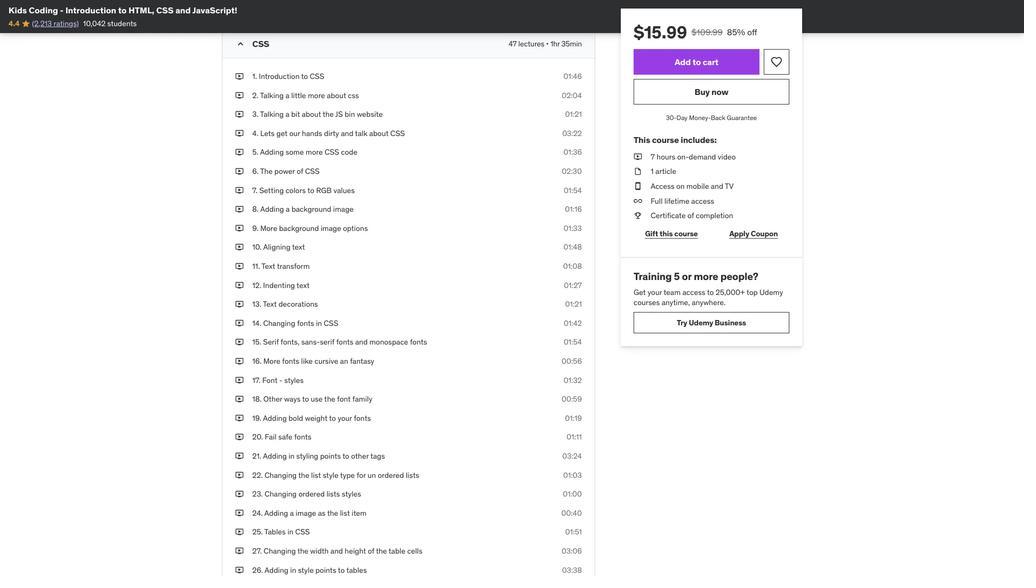 Task type: vqa. For each thing, say whether or not it's contained in the screenshot.


Task type: describe. For each thing, give the bounding box(es) containing it.
xsmall image for 7. setting colors to rgb values
[[235, 185, 244, 196]]

14. changing fonts in css
[[252, 318, 338, 328]]

video
[[718, 152, 736, 161]]

17.
[[252, 375, 260, 385]]

this course includes:
[[634, 134, 717, 145]]

01:54 for 7. setting colors to rgb values
[[564, 185, 582, 195]]

12. indenting text
[[252, 280, 310, 290]]

00:40
[[561, 508, 582, 518]]

xsmall image for 1. introduction to css
[[235, 71, 244, 82]]

buy now button
[[634, 79, 790, 105]]

css right small image
[[252, 38, 269, 49]]

a for bit
[[286, 109, 289, 119]]

a for little
[[285, 90, 289, 100]]

01:21 for 3. talking a bit about the js bin website
[[565, 109, 582, 119]]

to left 'use'
[[302, 394, 309, 404]]

your inside the training 5 or more people? get your team access to 25,000+ top udemy courses anytime, anywhere.
[[648, 287, 662, 297]]

and left the talk
[[341, 128, 353, 138]]

7.
[[252, 185, 258, 195]]

- for font
[[279, 375, 282, 385]]

xsmall image for 22. changing the list style type for un ordered lists
[[235, 470, 244, 480]]

css up serif
[[324, 318, 338, 328]]

xsmall image for 27. changing the width and height of the table cells
[[235, 546, 244, 556]]

fonts left the like
[[282, 356, 299, 366]]

xsmall image left 7
[[634, 151, 642, 162]]

01:27
[[564, 280, 582, 290]]

the
[[260, 166, 273, 176]]

and left javascript!
[[175, 5, 191, 15]]

xsmall image for 2. talking a little more about css
[[235, 90, 244, 101]]

xsmall image left 1
[[634, 166, 642, 177]]

13. text decorations
[[252, 299, 318, 309]]

points for style
[[316, 565, 336, 575]]

text for 10. aligning text
[[292, 242, 305, 252]]

colors
[[286, 185, 306, 195]]

xsmall image for 10. aligning text
[[235, 242, 244, 252]]

01:33
[[564, 223, 582, 233]]

13.
[[252, 299, 261, 309]]

text for 13.
[[263, 299, 277, 309]]

0 vertical spatial background
[[292, 204, 331, 214]]

01:42
[[564, 318, 582, 328]]

1
[[651, 166, 654, 176]]

css down 5. adding some more css code
[[305, 166, 320, 176]]

6. the power of css
[[252, 166, 320, 176]]

serif
[[263, 337, 279, 347]]

0 horizontal spatial introduction
[[65, 5, 116, 15]]

text for 12. indenting text
[[297, 280, 310, 290]]

to up students
[[118, 5, 127, 15]]

on-
[[677, 152, 689, 161]]

0 horizontal spatial style
[[298, 565, 314, 575]]

css up 2. talking a little more about css
[[310, 71, 324, 81]]

un
[[368, 470, 376, 480]]

talk
[[355, 128, 368, 138]]

training 5 or more people? get your team access to 25,000+ top udemy courses anytime, anywhere.
[[634, 270, 783, 307]]

apply coupon button
[[718, 223, 790, 244]]

courses
[[634, 298, 660, 307]]

5
[[674, 270, 680, 283]]

01:46
[[564, 71, 582, 81]]

fonts,
[[281, 337, 300, 347]]

access inside the training 5 or more people? get your team access to 25,000+ top udemy courses anytime, anywhere.
[[683, 287, 706, 297]]

in up serif
[[316, 318, 322, 328]]

cells
[[407, 546, 422, 556]]

css right the talk
[[390, 128, 405, 138]]

30-day money-back guarantee
[[666, 113, 757, 122]]

coding
[[29, 5, 58, 15]]

10,042 students
[[83, 19, 137, 28]]

00:56
[[562, 356, 582, 366]]

18.
[[252, 394, 262, 404]]

a for image
[[290, 508, 294, 518]]

adding for 5.
[[260, 147, 284, 157]]

indenting
[[263, 280, 295, 290]]

21. adding in styling points to other tags
[[252, 451, 385, 461]]

kids coding - introduction to html, css and javascript!
[[9, 5, 237, 15]]

coupon
[[751, 229, 778, 238]]

family
[[352, 394, 372, 404]]

4.
[[252, 128, 258, 138]]

add to cart
[[675, 56, 719, 67]]

xsmall image up small image
[[235, 6, 244, 17]]

the left table
[[376, 546, 387, 556]]

this
[[660, 229, 673, 238]]

adding for 24.
[[264, 508, 288, 518]]

training
[[634, 270, 672, 283]]

4. lets get our hands dirty and talk about css
[[252, 128, 405, 138]]

0 vertical spatial styles
[[284, 375, 304, 385]]

to left other
[[343, 451, 349, 461]]

changing for 23.
[[265, 489, 297, 499]]

use
[[311, 394, 323, 404]]

gift this course
[[645, 229, 698, 238]]

00:59
[[562, 394, 582, 404]]

certificate of completion
[[651, 211, 733, 220]]

24. adding a image as  the list item
[[252, 508, 367, 518]]

fantasy
[[350, 356, 374, 366]]

01:21 for 13. text decorations
[[565, 299, 582, 309]]

02:04
[[562, 90, 582, 100]]

$15.99
[[634, 21, 687, 43]]

xsmall image for 6. the power of css
[[235, 166, 244, 177]]

14.
[[252, 318, 261, 328]]

demand
[[689, 152, 716, 161]]

xsmall image left access
[[634, 181, 642, 191]]

1 horizontal spatial style
[[323, 470, 339, 480]]

top
[[747, 287, 758, 297]]

css left code
[[325, 147, 339, 157]]

sans-
[[301, 337, 320, 347]]

ways
[[284, 394, 301, 404]]

2 vertical spatial of
[[368, 546, 374, 556]]

xsmall image for 25. tables in css
[[235, 527, 244, 537]]

fonts up sans-
[[297, 318, 314, 328]]

image for as
[[296, 508, 316, 518]]

to inside button
[[693, 56, 701, 67]]

more for 16.
[[263, 356, 280, 366]]

and right width
[[331, 546, 343, 556]]

85%
[[727, 26, 745, 37]]

completion
[[696, 211, 733, 220]]

or
[[682, 270, 692, 283]]

adding for 26.
[[265, 565, 288, 575]]

27.
[[252, 546, 262, 556]]

students
[[107, 19, 137, 28]]

01:00
[[563, 489, 582, 499]]

apply coupon
[[729, 229, 778, 238]]

xsmall image for 19. adding bold weight to your fonts
[[235, 413, 244, 423]]

points for styling
[[320, 451, 341, 461]]

wishlist image
[[770, 55, 783, 68]]

the left width
[[297, 546, 308, 556]]

20.
[[252, 432, 263, 442]]

5.
[[252, 147, 258, 157]]

0 vertical spatial list
[[311, 470, 321, 480]]

tables
[[264, 527, 286, 537]]

10,042
[[83, 19, 106, 28]]

23. changing ordered lists styles
[[252, 489, 361, 499]]

other
[[263, 394, 282, 404]]

xsmall image for 9. more background image options
[[235, 223, 244, 233]]

1 vertical spatial of
[[688, 211, 694, 220]]

1 vertical spatial your
[[338, 413, 352, 423]]

adding for 21.
[[263, 451, 287, 461]]

xsmall image for 5. adding some more css code
[[235, 147, 244, 158]]

item
[[352, 508, 367, 518]]

on
[[676, 181, 685, 191]]

lets
[[260, 128, 275, 138]]

24.
[[252, 508, 263, 518]]

xsmall image for 8. adding a background image
[[235, 204, 244, 215]]

47 lectures • 1hr 35min
[[509, 39, 582, 48]]

8. adding a background image
[[252, 204, 354, 214]]

xsmall image for 14. changing fonts in css
[[235, 318, 244, 328]]

hours
[[657, 152, 676, 161]]

type
[[340, 470, 355, 480]]

xsmall image for 13. text decorations
[[235, 299, 244, 309]]

xsmall image for 4. lets get our hands dirty and talk about css
[[235, 128, 244, 139]]

25.
[[252, 527, 263, 537]]

styling
[[296, 451, 318, 461]]

xsmall image for 23. changing ordered lists styles
[[235, 489, 244, 499]]

1 vertical spatial styles
[[342, 489, 361, 499]]

table
[[389, 546, 406, 556]]

tables
[[346, 565, 367, 575]]

access
[[651, 181, 675, 191]]

02:30
[[562, 166, 582, 176]]

xsmall image for 16. more fonts like cursive an fantasy
[[235, 356, 244, 366]]

1.
[[252, 71, 257, 81]]

js
[[335, 109, 343, 119]]

image for options
[[321, 223, 341, 233]]

3.
[[252, 109, 258, 119]]

off
[[747, 26, 757, 37]]

a for background
[[286, 204, 290, 214]]

setting
[[259, 185, 284, 195]]

css right html,
[[156, 5, 174, 15]]

0 horizontal spatial about
[[302, 109, 321, 119]]

5. adding some more css code
[[252, 147, 357, 157]]



Task type: locate. For each thing, give the bounding box(es) containing it.
dirty
[[324, 128, 339, 138]]

22.
[[252, 470, 263, 480]]

try
[[677, 318, 687, 327]]

talking for 2.
[[260, 90, 284, 100]]

in right 26.
[[290, 565, 296, 575]]

team
[[664, 287, 681, 297]]

20. fail safe fonts
[[252, 432, 311, 442]]

udemy inside the training 5 or more people? get your team access to 25,000+ top udemy courses anytime, anywhere.
[[760, 287, 783, 297]]

styles down type
[[342, 489, 361, 499]]

the up 23. changing ordered lists styles
[[298, 470, 309, 480]]

to up 2. talking a little more about css
[[301, 71, 308, 81]]

1 vertical spatial lists
[[327, 489, 340, 499]]

introduction up 10,042 on the top
[[65, 5, 116, 15]]

1 vertical spatial background
[[279, 223, 319, 233]]

adding for 19.
[[263, 413, 287, 423]]

1 horizontal spatial lists
[[406, 470, 419, 480]]

to inside the training 5 or more people? get your team access to 25,000+ top udemy courses anytime, anywhere.
[[707, 287, 714, 297]]

access down or at the right top
[[683, 287, 706, 297]]

10. aligning text
[[252, 242, 305, 252]]

text right 11.
[[262, 261, 275, 271]]

xsmall image for 15. serif fonts, sans-serif fonts and monospace fonts
[[235, 337, 244, 347]]

0 vertical spatial points
[[320, 451, 341, 461]]

1 vertical spatial talking
[[260, 109, 284, 119]]

1. introduction to css
[[252, 71, 324, 81]]

more inside the training 5 or more people? get your team access to 25,000+ top udemy courses anytime, anywhere.
[[694, 270, 718, 283]]

0 vertical spatial 01:54
[[564, 185, 582, 195]]

in for css
[[288, 527, 294, 537]]

text for 11.
[[262, 261, 275, 271]]

0 horizontal spatial your
[[338, 413, 352, 423]]

background down 8. adding a background image
[[279, 223, 319, 233]]

css down 24. adding a image as  the list item
[[295, 527, 310, 537]]

talking
[[260, 90, 284, 100], [260, 109, 284, 119]]

changing for 27.
[[264, 546, 296, 556]]

2 01:54 from the top
[[564, 337, 582, 347]]

1 vertical spatial text
[[297, 280, 310, 290]]

1 horizontal spatial of
[[368, 546, 374, 556]]

01:51
[[565, 527, 582, 537]]

1 horizontal spatial styles
[[342, 489, 361, 499]]

introduction right 1.
[[259, 71, 300, 81]]

adding right 24.
[[264, 508, 288, 518]]

changing for 22.
[[265, 470, 297, 480]]

01:32
[[564, 375, 582, 385]]

4.4
[[9, 19, 19, 28]]

get
[[634, 287, 646, 297]]

apply
[[729, 229, 749, 238]]

changing down "13. text decorations"
[[263, 318, 295, 328]]

anywhere.
[[692, 298, 726, 307]]

xsmall image left 12.
[[235, 280, 244, 290]]

2 horizontal spatial about
[[369, 128, 389, 138]]

0 vertical spatial -
[[60, 5, 64, 15]]

1 vertical spatial more
[[306, 147, 323, 157]]

cursive
[[315, 356, 338, 366]]

1 vertical spatial access
[[683, 287, 706, 297]]

points up 22. changing the list style type for un ordered lists
[[320, 451, 341, 461]]

19.
[[252, 413, 261, 423]]

to left the tables
[[338, 565, 345, 575]]

1 vertical spatial about
[[302, 109, 321, 119]]

xsmall image for 12. indenting text
[[235, 280, 244, 290]]

2 vertical spatial image
[[296, 508, 316, 518]]

background up 9. more background image options on the left of the page
[[292, 204, 331, 214]]

about right bit
[[302, 109, 321, 119]]

to left "cart"
[[693, 56, 701, 67]]

this
[[634, 134, 650, 145]]

small image
[[235, 39, 246, 49]]

power
[[274, 166, 295, 176]]

0 vertical spatial introduction
[[65, 5, 116, 15]]

0 horizontal spatial styles
[[284, 375, 304, 385]]

- right font
[[279, 375, 282, 385]]

website
[[357, 109, 383, 119]]

about right the talk
[[369, 128, 389, 138]]

0 vertical spatial image
[[333, 204, 354, 214]]

course down "certificate of completion"
[[674, 229, 698, 238]]

bit
[[291, 109, 300, 119]]

01:54 for 15. serif fonts, sans-serif fonts and monospace fonts
[[564, 337, 582, 347]]

1 vertical spatial 01:21
[[565, 299, 582, 309]]

access on mobile and tv
[[651, 181, 734, 191]]

2 horizontal spatial of
[[688, 211, 694, 220]]

fonts right serif
[[336, 337, 353, 347]]

0 vertical spatial 01:21
[[565, 109, 582, 119]]

1 horizontal spatial your
[[648, 287, 662, 297]]

a down the colors
[[286, 204, 290, 214]]

in for styling
[[289, 451, 295, 461]]

2 vertical spatial about
[[369, 128, 389, 138]]

xsmall image for 18. other ways to use the font family
[[235, 394, 244, 404]]

1 vertical spatial course
[[674, 229, 698, 238]]

xsmall image left 26.
[[235, 565, 244, 575]]

gift this course link
[[634, 223, 709, 244]]

1hr
[[551, 39, 560, 48]]

of
[[297, 166, 303, 176], [688, 211, 694, 220], [368, 546, 374, 556]]

serif
[[320, 337, 335, 347]]

udemy right try
[[689, 318, 713, 327]]

font
[[262, 375, 278, 385]]

0 horizontal spatial list
[[311, 470, 321, 480]]

xsmall image left the 25.
[[235, 527, 244, 537]]

a left bit
[[286, 109, 289, 119]]

0 vertical spatial more
[[308, 90, 325, 100]]

1 horizontal spatial ordered
[[378, 470, 404, 480]]

xsmall image left 14.
[[235, 318, 244, 328]]

1 01:54 from the top
[[564, 185, 582, 195]]

11.
[[252, 261, 260, 271]]

changing for 14.
[[263, 318, 295, 328]]

a
[[285, 90, 289, 100], [286, 109, 289, 119], [286, 204, 290, 214], [290, 508, 294, 518]]

udemy
[[760, 287, 783, 297], [689, 318, 713, 327]]

xsmall image left 3.
[[235, 109, 244, 120]]

and
[[175, 5, 191, 15], [341, 128, 353, 138], [711, 181, 723, 191], [355, 337, 368, 347], [331, 546, 343, 556]]

our
[[289, 128, 300, 138]]

in left styling
[[289, 451, 295, 461]]

0 vertical spatial talking
[[260, 90, 284, 100]]

includes:
[[681, 134, 717, 145]]

your
[[648, 287, 662, 297], [338, 413, 352, 423]]

fonts right safe at the bottom left of the page
[[294, 432, 311, 442]]

(2,213 ratings)
[[32, 19, 79, 28]]

xsmall image left the 17.
[[235, 375, 244, 385]]

tags
[[370, 451, 385, 461]]

0 horizontal spatial lists
[[327, 489, 340, 499]]

0 vertical spatial more
[[260, 223, 277, 233]]

0 vertical spatial of
[[297, 166, 303, 176]]

udemy right top
[[760, 287, 783, 297]]

1 vertical spatial 01:54
[[564, 337, 582, 347]]

xsmall image left 22.
[[235, 470, 244, 480]]

18. other ways to use the font family
[[252, 394, 372, 404]]

some
[[286, 147, 304, 157]]

01:16
[[565, 204, 582, 214]]

0 vertical spatial about
[[327, 90, 346, 100]]

01:54 down 01:42
[[564, 337, 582, 347]]

background
[[292, 204, 331, 214], [279, 223, 319, 233]]

xsmall image for 24. adding a image as  the list item
[[235, 508, 244, 518]]

0 vertical spatial access
[[691, 196, 714, 206]]

lists down 22. changing the list style type for un ordered lists
[[327, 489, 340, 499]]

a left little
[[285, 90, 289, 100]]

1 vertical spatial introduction
[[259, 71, 300, 81]]

style down width
[[298, 565, 314, 575]]

xsmall image for 21. adding in styling points to other tags
[[235, 451, 244, 461]]

talking right 3.
[[260, 109, 284, 119]]

adding right 26.
[[265, 565, 288, 575]]

style
[[323, 470, 339, 480], [298, 565, 314, 575]]

17. font - styles
[[252, 375, 304, 385]]

•
[[546, 39, 549, 48]]

01:54 up 01:16
[[564, 185, 582, 195]]

ordered right un
[[378, 470, 404, 480]]

hands
[[302, 128, 322, 138]]

0 vertical spatial your
[[648, 287, 662, 297]]

more for training
[[694, 270, 718, 283]]

more right little
[[308, 90, 325, 100]]

1 vertical spatial udemy
[[689, 318, 713, 327]]

adding right '8.'
[[260, 204, 284, 214]]

16. more fonts like cursive an fantasy
[[252, 356, 374, 366]]

text up decorations
[[297, 280, 310, 290]]

xsmall image left certificate
[[634, 210, 642, 221]]

03:22
[[562, 128, 582, 138]]

the
[[323, 109, 334, 119], [324, 394, 335, 404], [298, 470, 309, 480], [327, 508, 338, 518], [297, 546, 308, 556], [376, 546, 387, 556]]

1 vertical spatial ordered
[[299, 489, 325, 499]]

ratings)
[[54, 19, 79, 28]]

list down "21. adding in styling points to other tags"
[[311, 470, 321, 480]]

code
[[341, 147, 357, 157]]

buy
[[695, 86, 710, 97]]

xsmall image left 11.
[[235, 261, 244, 271]]

xsmall image left 13.
[[235, 299, 244, 309]]

0 vertical spatial lists
[[406, 470, 419, 480]]

image left as
[[296, 508, 316, 518]]

fonts right monospace
[[410, 337, 427, 347]]

xsmall image left 16.
[[235, 356, 244, 366]]

xsmall image for 11. text transform
[[235, 261, 244, 271]]

1 talking from the top
[[260, 90, 284, 100]]

of right power at the left
[[297, 166, 303, 176]]

6.
[[252, 166, 259, 176]]

0 horizontal spatial of
[[297, 166, 303, 176]]

35min
[[562, 39, 582, 48]]

- for coding
[[60, 5, 64, 15]]

0 vertical spatial course
[[652, 134, 679, 145]]

03:38
[[562, 565, 582, 575]]

talking right 2.
[[260, 90, 284, 100]]

2 talking from the top
[[260, 109, 284, 119]]

1 vertical spatial -
[[279, 375, 282, 385]]

to left rgb at top
[[308, 185, 314, 195]]

and left tv
[[711, 181, 723, 191]]

back
[[711, 113, 725, 122]]

fonts down family
[[354, 413, 371, 423]]

01:08
[[563, 261, 582, 271]]

your down font
[[338, 413, 352, 423]]

23.
[[252, 489, 263, 499]]

1 vertical spatial more
[[263, 356, 280, 366]]

style left type
[[323, 470, 339, 480]]

changing right the 23.
[[265, 489, 297, 499]]

1 01:21 from the top
[[565, 109, 582, 119]]

more right or at the right top
[[694, 270, 718, 283]]

2 01:21 from the top
[[565, 299, 582, 309]]

of right height
[[368, 546, 374, 556]]

01:54
[[564, 185, 582, 195], [564, 337, 582, 347]]

0 vertical spatial text
[[292, 242, 305, 252]]

03:24
[[562, 451, 582, 461]]

xsmall image left '8.'
[[235, 204, 244, 215]]

1 vertical spatial text
[[263, 299, 277, 309]]

1 horizontal spatial introduction
[[259, 71, 300, 81]]

adding for 8.
[[260, 204, 284, 214]]

1 horizontal spatial list
[[340, 508, 350, 518]]

xsmall image for 3. talking a bit about the js bin website
[[235, 109, 244, 120]]

xsmall image
[[235, 6, 244, 17], [235, 71, 244, 82], [235, 90, 244, 101], [235, 109, 244, 120], [235, 128, 244, 139], [634, 166, 642, 177], [634, 196, 642, 206], [235, 204, 244, 215], [634, 210, 642, 221], [235, 242, 244, 252], [235, 261, 244, 271], [235, 280, 244, 290], [235, 413, 244, 423], [235, 432, 244, 442], [235, 489, 244, 499], [235, 546, 244, 556], [235, 565, 244, 575]]

1 horizontal spatial about
[[327, 90, 346, 100]]

image left options
[[321, 223, 341, 233]]

xsmall image left 2.
[[235, 90, 244, 101]]

more for 9.
[[260, 223, 277, 233]]

xsmall image left full
[[634, 196, 642, 206]]

xsmall image left 6.
[[235, 166, 244, 177]]

transform
[[277, 261, 310, 271]]

01:48
[[564, 242, 582, 252]]

7
[[651, 152, 655, 161]]

to
[[118, 5, 127, 15], [693, 56, 701, 67], [301, 71, 308, 81], [308, 185, 314, 195], [707, 287, 714, 297], [302, 394, 309, 404], [329, 413, 336, 423], [343, 451, 349, 461], [338, 565, 345, 575]]

about left css
[[327, 90, 346, 100]]

1 vertical spatial points
[[316, 565, 336, 575]]

1 vertical spatial image
[[321, 223, 341, 233]]

your up courses
[[648, 287, 662, 297]]

xsmall image for 26. adding in style points to tables
[[235, 565, 244, 575]]

the right as
[[327, 508, 338, 518]]

xsmall image left 18.
[[235, 394, 244, 404]]

in for style
[[290, 565, 296, 575]]

xsmall image for 20. fail safe fonts
[[235, 432, 244, 442]]

0 horizontal spatial -
[[60, 5, 64, 15]]

changing down the 25. tables in css
[[264, 546, 296, 556]]

xsmall image
[[235, 147, 244, 158], [634, 151, 642, 162], [235, 166, 244, 177], [634, 181, 642, 191], [235, 185, 244, 196], [235, 223, 244, 233], [235, 299, 244, 309], [235, 318, 244, 328], [235, 337, 244, 347], [235, 356, 244, 366], [235, 375, 244, 385], [235, 394, 244, 404], [235, 451, 244, 461], [235, 470, 244, 480], [235, 508, 244, 518], [235, 527, 244, 537]]

1 vertical spatial style
[[298, 565, 314, 575]]

xsmall image for 17. font - styles
[[235, 375, 244, 385]]

0 horizontal spatial udemy
[[689, 318, 713, 327]]

image down values
[[333, 204, 354, 214]]

and up fantasy
[[355, 337, 368, 347]]

course up hours
[[652, 134, 679, 145]]

money-
[[689, 113, 711, 122]]

to right weight
[[329, 413, 336, 423]]

adding right "19." on the left of page
[[263, 413, 287, 423]]

lists
[[406, 470, 419, 480], [327, 489, 340, 499]]

the left 'js' at the top of the page
[[323, 109, 334, 119]]

1 horizontal spatial -
[[279, 375, 282, 385]]

like
[[301, 356, 313, 366]]

course inside gift this course link
[[674, 229, 698, 238]]

more for 5.
[[306, 147, 323, 157]]

1 horizontal spatial udemy
[[760, 287, 783, 297]]

0 vertical spatial udemy
[[760, 287, 783, 297]]

0 vertical spatial text
[[262, 261, 275, 271]]

rgb
[[316, 185, 332, 195]]

1 article
[[651, 166, 676, 176]]

2 vertical spatial more
[[694, 270, 718, 283]]

points down width
[[316, 565, 336, 575]]

0 vertical spatial ordered
[[378, 470, 404, 480]]

xsmall image left 1.
[[235, 71, 244, 82]]

html,
[[129, 5, 154, 15]]

bin
[[345, 109, 355, 119]]

xsmall image left 4.
[[235, 128, 244, 139]]

xsmall image left "19." on the left of page
[[235, 413, 244, 423]]

xsmall image left 9.
[[235, 223, 244, 233]]

the right 'use'
[[324, 394, 335, 404]]

1 vertical spatial list
[[340, 508, 350, 518]]

to up anywhere.
[[707, 287, 714, 297]]

21.
[[252, 451, 261, 461]]

0 vertical spatial style
[[323, 470, 339, 480]]

certificate
[[651, 211, 686, 220]]

xsmall image left 5.
[[235, 147, 244, 158]]

03:06
[[562, 546, 582, 556]]

25,000+
[[716, 287, 745, 297]]

get
[[277, 128, 288, 138]]

talking for 3.
[[260, 109, 284, 119]]

0 horizontal spatial ordered
[[299, 489, 325, 499]]



